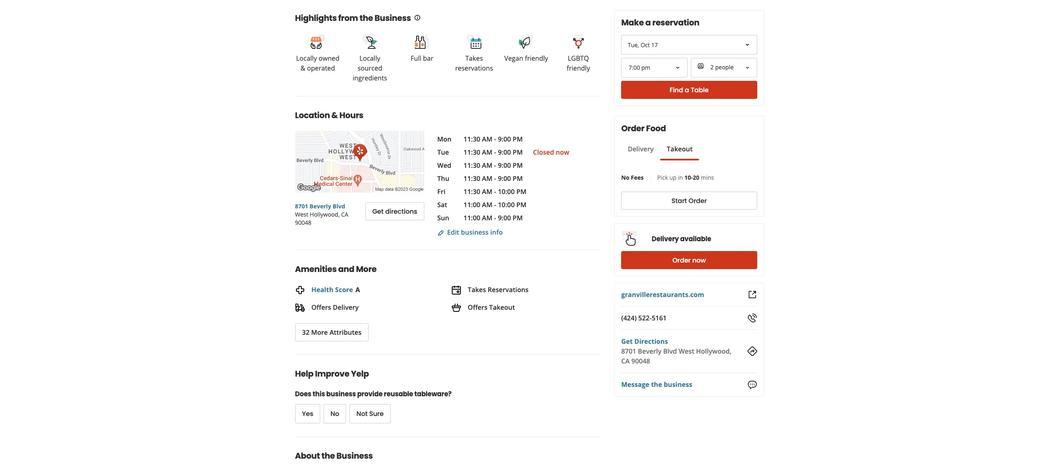 Task type: vqa. For each thing, say whether or not it's contained in the screenshot.


Task type: describe. For each thing, give the bounding box(es) containing it.
11:00 am - 10:00 pm
[[464, 200, 527, 209]]

10:00 for 11:00 am - 10:00 pm
[[498, 200, 515, 209]]

business for message the business
[[664, 380, 693, 389]]

delivery inside amenities and more element
[[333, 303, 359, 312]]

locally sourced ingredients
[[353, 54, 387, 82]]

score
[[335, 285, 353, 294]]

mins
[[701, 174, 714, 181]]

friendly for vegan friendly
[[525, 54, 549, 63]]

24 shopping v2 image
[[452, 303, 462, 313]]

delivery for delivery
[[628, 144, 654, 153]]

11:30 for fri
[[464, 187, 481, 196]]

start
[[672, 196, 687, 205]]

takes for takes reservations
[[466, 54, 483, 63]]

locally_sourced_ingredients image
[[362, 33, 378, 49]]

message the business
[[622, 380, 693, 389]]

11:30 am - 9:00 pm for wed
[[464, 161, 523, 170]]

provide
[[357, 389, 383, 399]]

11:30 am - 10:00 pm
[[464, 187, 527, 196]]

16 pencil v2 image
[[438, 230, 444, 236]]

delivery for delivery available
[[652, 234, 679, 244]]

location & hours element
[[282, 96, 615, 237]]

a for find
[[685, 85, 690, 95]]

help
[[295, 368, 314, 379]]

reservation
[[653, 17, 700, 28]]

not
[[357, 409, 368, 418]]

more inside dropdown button
[[311, 328, 328, 337]]

food
[[647, 123, 666, 134]]

order now link
[[622, 251, 758, 269]]

ca inside get directions 8701 beverly blvd west hollywood, ca 90048
[[622, 357, 630, 366]]

am for sun
[[482, 213, 493, 222]]

make a reservation
[[622, 17, 700, 28]]

highlights
[[295, 12, 337, 24]]

(424) 522-5161
[[622, 313, 667, 323]]

32 more attributes button
[[295, 323, 369, 341]]

granvillerestaurants.com
[[622, 290, 705, 299]]

11:30 am - 9:00 pm for thu
[[464, 174, 523, 183]]

full_bar image
[[414, 33, 431, 49]]

11:30 for tue
[[464, 148, 481, 157]]

lgbtq
[[568, 54, 589, 63]]

11:30 am - 9:00 pm for tue
[[464, 148, 523, 157]]

locally_owned_operated image
[[310, 33, 326, 49]]

takeout inside amenities and more element
[[490, 303, 515, 312]]

improve
[[315, 368, 350, 379]]

thu
[[438, 174, 450, 183]]

bar
[[423, 54, 434, 63]]

locally for owned
[[296, 54, 317, 63]]

table
[[691, 85, 709, 95]]

11:30 for thu
[[464, 174, 481, 183]]

sourced
[[358, 64, 382, 73]]

0 vertical spatial business
[[375, 12, 411, 24]]

map image
[[295, 131, 424, 192]]

owned
[[319, 54, 340, 63]]

no button
[[324, 404, 346, 423]]

wed
[[438, 161, 452, 170]]

& inside 'element'
[[332, 110, 338, 121]]

9:00 for mon
[[498, 135, 511, 144]]

get for get directions
[[373, 207, 384, 216]]

sun
[[438, 213, 450, 222]]

8701 inside 8701 beverly blvd west hollywood, ca 90048
[[295, 202, 308, 210]]

health
[[312, 285, 334, 294]]

takes reservations
[[456, 54, 493, 73]]

health score a
[[312, 285, 360, 294]]

amenities and more element
[[282, 250, 608, 341]]

amenities
[[295, 263, 337, 275]]

tue
[[438, 148, 449, 157]]

start order button
[[622, 192, 758, 210]]

mon
[[438, 135, 452, 144]]

order food
[[622, 123, 666, 134]]

yes
[[302, 409, 313, 418]]

yelp
[[351, 368, 369, 379]]

fees
[[631, 174, 644, 181]]

available
[[681, 234, 712, 244]]

edit
[[447, 228, 460, 237]]

operated
[[307, 64, 335, 73]]

delivery available
[[652, 234, 712, 244]]

9:00 for thu
[[498, 174, 511, 183]]

yes button
[[295, 404, 320, 423]]

9:00 for tue
[[498, 148, 511, 157]]

pick
[[658, 174, 668, 181]]

am for mon
[[482, 135, 493, 144]]

does
[[295, 389, 312, 399]]

west inside get directions 8701 beverly blvd west hollywood, ca 90048
[[679, 347, 695, 356]]

am for thu
[[482, 174, 493, 183]]

522-
[[639, 313, 652, 323]]

offers for offers takeout
[[468, 303, 488, 312]]

help improve yelp element
[[282, 354, 602, 423]]

8701 beverly blvd link
[[295, 202, 345, 210]]

group inside help improve yelp element
[[295, 404, 543, 423]]

find
[[670, 85, 684, 95]]

pm for tue
[[513, 148, 523, 157]]

offers takeout
[[468, 303, 515, 312]]

beverly inside 8701 beverly blvd west hollywood, ca 90048
[[310, 202, 331, 210]]

11:00 for 11:00 am - 9:00 pm
[[464, 213, 481, 222]]

pm for thu
[[513, 174, 523, 183]]

up
[[670, 174, 677, 181]]

and
[[338, 263, 355, 275]]

sure
[[369, 409, 384, 418]]

friendly for lgbtq friendly
[[567, 64, 590, 73]]

- for wed
[[494, 161, 497, 170]]

pm for wed
[[513, 161, 523, 170]]

get for get directions 8701 beverly blvd west hollywood, ca 90048
[[622, 337, 633, 346]]

fri
[[438, 187, 446, 196]]

pm for mon
[[513, 135, 523, 144]]

24 reservation v2 image
[[452, 285, 462, 295]]

full
[[411, 54, 422, 63]]

info
[[491, 228, 503, 237]]

11:00 am - 9:00 pm
[[464, 213, 523, 222]]

not sure button
[[350, 404, 391, 423]]

reservations
[[456, 64, 493, 73]]

32 more attributes
[[302, 328, 362, 337]]

about
[[295, 450, 320, 461]]

locally owned & operated
[[296, 54, 340, 73]]

a
[[356, 285, 360, 294]]



Task type: locate. For each thing, give the bounding box(es) containing it.
2 11:00 from the top
[[464, 213, 481, 222]]

message the business button
[[622, 380, 693, 390]]

1 offers from the left
[[312, 303, 331, 312]]

no inside "button"
[[331, 409, 339, 418]]

the right from
[[360, 12, 373, 24]]

more right and
[[356, 263, 377, 275]]

ca
[[341, 210, 349, 218], [622, 357, 630, 366]]

0 horizontal spatial hollywood,
[[310, 210, 340, 218]]

8701 beverly blvd west hollywood, ca 90048
[[295, 202, 349, 226]]

2 9:00 from the top
[[498, 148, 511, 157]]

order now
[[673, 255, 706, 265]]

reservations
[[488, 285, 529, 294]]

am
[[482, 135, 493, 144], [482, 148, 493, 157], [482, 161, 493, 170], [482, 174, 493, 183], [482, 187, 493, 196], [482, 200, 493, 209], [482, 213, 493, 222]]

0 horizontal spatial 8701
[[295, 202, 308, 210]]

now inside the location & hours 'element'
[[556, 148, 570, 157]]

a for make
[[646, 17, 651, 28]]

business for does this business provide reusable tableware?
[[327, 389, 356, 399]]

90048 inside get directions 8701 beverly blvd west hollywood, ca 90048
[[632, 357, 651, 366]]

0 horizontal spatial 90048
[[295, 219, 312, 226]]

takes right the 24 reservation v2 icon
[[468, 285, 486, 294]]

pm for sat
[[517, 200, 527, 209]]

delivery down score
[[333, 303, 359, 312]]

11:30 right mon
[[464, 135, 481, 144]]

delivery left available
[[652, 234, 679, 244]]

offers right "24 shopping v2" image
[[468, 303, 488, 312]]

11:00
[[464, 200, 481, 209], [464, 213, 481, 222]]

friendly down the vegan_friendly icon
[[525, 54, 549, 63]]

health score link
[[312, 285, 353, 294]]

1 vertical spatial takes
[[468, 285, 486, 294]]

friendly
[[525, 54, 549, 63], [567, 64, 590, 73]]

blvd inside 8701 beverly blvd west hollywood, ca 90048
[[333, 202, 345, 210]]

full bar
[[411, 54, 434, 63]]

am for sat
[[482, 200, 493, 209]]

business right "edit"
[[461, 228, 489, 237]]

1 vertical spatial now
[[693, 255, 706, 265]]

- for mon
[[494, 135, 497, 144]]

1 horizontal spatial hollywood,
[[697, 347, 732, 356]]

20
[[693, 174, 700, 181]]

2 horizontal spatial business
[[664, 380, 693, 389]]

10:00 down 11:30 am - 10:00 pm
[[498, 200, 515, 209]]

9:00 for wed
[[498, 161, 511, 170]]

1 locally from the left
[[296, 54, 317, 63]]

4 9:00 from the top
[[498, 174, 511, 183]]

pm
[[513, 135, 523, 144], [513, 148, 523, 157], [513, 161, 523, 170], [513, 174, 523, 183], [517, 187, 527, 196], [517, 200, 527, 209], [513, 213, 523, 222]]

0 horizontal spatial locally
[[296, 54, 317, 63]]

order inside button
[[689, 196, 707, 205]]

business
[[461, 228, 489, 237], [664, 380, 693, 389], [327, 389, 356, 399]]

6 am from the top
[[482, 200, 493, 209]]

24 message v2 image
[[748, 380, 758, 390]]

takes for takes reservations
[[468, 285, 486, 294]]

1 horizontal spatial friendly
[[567, 64, 590, 73]]

get inside the location & hours 'element'
[[373, 207, 384, 216]]

west inside 8701 beverly blvd west hollywood, ca 90048
[[295, 210, 309, 218]]

lgbtq_friendly image
[[571, 33, 587, 49]]

7 - from the top
[[494, 213, 497, 222]]

0 horizontal spatial no
[[331, 409, 339, 418]]

offers for offers delivery
[[312, 303, 331, 312]]

0 vertical spatial friendly
[[525, 54, 549, 63]]

0 vertical spatial ca
[[341, 210, 349, 218]]

11:30 for mon
[[464, 135, 481, 144]]

takes_reservations image
[[466, 33, 483, 49]]

10-
[[685, 174, 693, 181]]

highlights from the business
[[295, 12, 411, 24]]

1 vertical spatial 90048
[[632, 357, 651, 366]]

11:30 up 11:30 am - 10:00 pm
[[464, 174, 481, 183]]

more
[[356, 263, 377, 275], [311, 328, 328, 337]]

9:00
[[498, 135, 511, 144], [498, 148, 511, 157], [498, 161, 511, 170], [498, 174, 511, 183], [498, 213, 511, 222]]

takes up reservations
[[466, 54, 483, 63]]

1 horizontal spatial west
[[679, 347, 695, 356]]

1 10:00 from the top
[[498, 187, 515, 196]]

1 horizontal spatial &
[[332, 110, 338, 121]]

5 am from the top
[[482, 187, 493, 196]]

hollywood, down 8701 beverly blvd link
[[310, 210, 340, 218]]

order left the food
[[622, 123, 645, 134]]

group
[[295, 404, 543, 423]]

pm for fri
[[517, 187, 527, 196]]

11:00 up "11:00 am - 9:00 pm"
[[464, 200, 481, 209]]

0 vertical spatial no
[[622, 174, 630, 181]]

the for about the business
[[322, 450, 335, 461]]

get inside get directions 8701 beverly blvd west hollywood, ca 90048
[[622, 337, 633, 346]]

2 vertical spatial order
[[673, 255, 691, 265]]

Select a date text field
[[622, 35, 758, 55]]

now down available
[[693, 255, 706, 265]]

-
[[494, 135, 497, 144], [494, 148, 497, 157], [494, 161, 497, 170], [494, 174, 497, 183], [494, 187, 497, 196], [494, 200, 497, 209], [494, 213, 497, 222]]

the inside message the business button
[[652, 380, 663, 389]]

offers down health
[[312, 303, 331, 312]]

0 horizontal spatial a
[[646, 17, 651, 28]]

beverly inside get directions 8701 beverly blvd west hollywood, ca 90048
[[638, 347, 662, 356]]

1 horizontal spatial a
[[685, 85, 690, 95]]

7 am from the top
[[482, 213, 493, 222]]

order
[[622, 123, 645, 134], [689, 196, 707, 205], [673, 255, 691, 265]]

delivery down order food on the top right of the page
[[628, 144, 654, 153]]

1 horizontal spatial takeout
[[667, 144, 693, 153]]

1 vertical spatial beverly
[[638, 347, 662, 356]]

in
[[678, 174, 683, 181]]

(424)
[[622, 313, 637, 323]]

1 horizontal spatial locally
[[360, 54, 381, 63]]

& left operated
[[301, 64, 306, 73]]

10:00 up 11:00 am - 10:00 pm
[[498, 187, 515, 196]]

business inside button
[[664, 380, 693, 389]]

hollywood, left 24 directions v2 icon
[[697, 347, 732, 356]]

delivery
[[628, 144, 654, 153], [652, 234, 679, 244], [333, 303, 359, 312]]

vegan friendly
[[505, 54, 549, 63]]

business up 'no' "button"
[[327, 389, 356, 399]]

0 vertical spatial 11:00
[[464, 200, 481, 209]]

get directions link
[[366, 202, 424, 220]]

0 horizontal spatial takeout
[[490, 303, 515, 312]]

0 horizontal spatial blvd
[[333, 202, 345, 210]]

1 vertical spatial blvd
[[664, 347, 677, 356]]

hollywood, inside get directions 8701 beverly blvd west hollywood, ca 90048
[[697, 347, 732, 356]]

1 horizontal spatial business
[[375, 12, 411, 24]]

0 vertical spatial takeout
[[667, 144, 693, 153]]

locally inside locally owned & operated
[[296, 54, 317, 63]]

- for sun
[[494, 213, 497, 222]]

the right 'about'
[[322, 450, 335, 461]]

0 horizontal spatial get
[[373, 207, 384, 216]]

the right message
[[652, 380, 663, 389]]

0 vertical spatial delivery
[[628, 144, 654, 153]]

0 horizontal spatial offers
[[312, 303, 331, 312]]

11:30
[[464, 135, 481, 144], [464, 148, 481, 157], [464, 161, 481, 170], [464, 174, 481, 183], [464, 187, 481, 196]]

90048 inside 8701 beverly blvd west hollywood, ca 90048
[[295, 219, 312, 226]]

1 vertical spatial hollywood,
[[697, 347, 732, 356]]

ca up message
[[622, 357, 630, 366]]

1 11:00 from the top
[[464, 200, 481, 209]]

vegan_friendly image
[[518, 33, 535, 49]]

business inside the location & hours 'element'
[[461, 228, 489, 237]]

locally
[[296, 54, 317, 63], [360, 54, 381, 63]]

1 vertical spatial get
[[622, 337, 633, 346]]

9:00 for sun
[[498, 213, 511, 222]]

& left hours
[[332, 110, 338, 121]]

no for no fees
[[622, 174, 630, 181]]

11:30 right 'wed'
[[464, 161, 481, 170]]

0 horizontal spatial now
[[556, 148, 570, 157]]

no fees
[[622, 174, 644, 181]]

1 vertical spatial 8701
[[622, 347, 637, 356]]

90048 down 8701 beverly blvd link
[[295, 219, 312, 226]]

message
[[622, 380, 650, 389]]

now right closed
[[556, 148, 570, 157]]

- for sat
[[494, 200, 497, 209]]

blvd inside get directions 8701 beverly blvd west hollywood, ca 90048
[[664, 347, 677, 356]]

locally for sourced
[[360, 54, 381, 63]]

0 horizontal spatial ca
[[341, 210, 349, 218]]

24 order v2 image
[[295, 303, 305, 313]]

find a table
[[670, 85, 709, 95]]

directions
[[635, 337, 668, 346]]

0 vertical spatial get
[[373, 207, 384, 216]]

0 horizontal spatial &
[[301, 64, 306, 73]]

does this business provide reusable tableware?
[[295, 389, 452, 399]]

the for message the business
[[652, 380, 663, 389]]

offers delivery
[[312, 303, 359, 312]]

24 external link v2 image
[[748, 290, 758, 300]]

1 horizontal spatial more
[[356, 263, 377, 275]]

now
[[556, 148, 570, 157], [693, 255, 706, 265]]

tab list containing delivery
[[622, 144, 700, 160]]

1 horizontal spatial beverly
[[638, 347, 662, 356]]

2 - from the top
[[494, 148, 497, 157]]

directions
[[385, 207, 418, 216]]

3 9:00 from the top
[[498, 161, 511, 170]]

0 vertical spatial 90048
[[295, 219, 312, 226]]

3 11:30 am - 9:00 pm from the top
[[464, 161, 523, 170]]

& inside locally owned & operated
[[301, 64, 306, 73]]

24 directions v2 image
[[748, 346, 758, 356]]

1 horizontal spatial the
[[360, 12, 373, 24]]

0 vertical spatial west
[[295, 210, 309, 218]]

locally up the sourced
[[360, 54, 381, 63]]

help improve yelp
[[295, 368, 369, 379]]

1 vertical spatial west
[[679, 347, 695, 356]]

1 - from the top
[[494, 135, 497, 144]]

make
[[622, 17, 644, 28]]

not sure
[[357, 409, 384, 418]]

1 vertical spatial business
[[337, 450, 373, 461]]

11:30 am - 9:00 pm for mon
[[464, 135, 523, 144]]

about the business
[[295, 450, 373, 461]]

1 vertical spatial the
[[652, 380, 663, 389]]

1 vertical spatial no
[[331, 409, 339, 418]]

0 vertical spatial hollywood,
[[310, 210, 340, 218]]

2 vertical spatial the
[[322, 450, 335, 461]]

1 vertical spatial 10:00
[[498, 200, 515, 209]]

0 horizontal spatial more
[[311, 328, 328, 337]]

granvillerestaurants.com link
[[622, 290, 705, 299]]

1 vertical spatial takeout
[[490, 303, 515, 312]]

4 - from the top
[[494, 174, 497, 183]]

2 am from the top
[[482, 148, 493, 157]]

1 vertical spatial 11:00
[[464, 213, 481, 222]]

4 11:30 am - 9:00 pm from the top
[[464, 174, 523, 183]]

takes
[[466, 54, 483, 63], [468, 285, 486, 294]]

ca inside 8701 beverly blvd west hollywood, ca 90048
[[341, 210, 349, 218]]

hollywood, inside 8701 beverly blvd west hollywood, ca 90048
[[310, 210, 340, 218]]

- for thu
[[494, 174, 497, 183]]

10:00 for 11:30 am - 10:00 pm
[[498, 187, 515, 196]]

hours
[[340, 110, 364, 121]]

1 horizontal spatial 8701
[[622, 347, 637, 356]]

pick up in 10-20 mins
[[658, 174, 714, 181]]

a
[[646, 17, 651, 28], [685, 85, 690, 95]]

0 vertical spatial a
[[646, 17, 651, 28]]

now for closed now
[[556, 148, 570, 157]]

1 vertical spatial a
[[685, 85, 690, 95]]

am for wed
[[482, 161, 493, 170]]

get directions 8701 beverly blvd west hollywood, ca 90048
[[622, 337, 732, 366]]

closed now
[[533, 148, 570, 157]]

5 11:30 from the top
[[464, 187, 481, 196]]

closed
[[533, 148, 555, 157]]

1 horizontal spatial get
[[622, 337, 633, 346]]

friendly down lgbtq
[[567, 64, 590, 73]]

1 horizontal spatial ca
[[622, 357, 630, 366]]

5 - from the top
[[494, 187, 497, 196]]

this
[[313, 389, 325, 399]]

0 vertical spatial the
[[360, 12, 373, 24]]

get left the directions
[[373, 207, 384, 216]]

get down (424)
[[622, 337, 633, 346]]

takes inside amenities and more element
[[468, 285, 486, 294]]

no left fees
[[622, 174, 630, 181]]

west
[[295, 210, 309, 218], [679, 347, 695, 356]]

sat
[[438, 200, 448, 209]]

takeout down takes reservations
[[490, 303, 515, 312]]

start order
[[672, 196, 707, 205]]

1 horizontal spatial business
[[461, 228, 489, 237]]

3 11:30 from the top
[[464, 161, 481, 170]]

0 horizontal spatial beverly
[[310, 202, 331, 210]]

0 vertical spatial 10:00
[[498, 187, 515, 196]]

90048 down get directions link
[[632, 357, 651, 366]]

24 medical v2 image
[[295, 285, 305, 295]]

business down get directions 8701 beverly blvd west hollywood, ca 90048
[[664, 380, 693, 389]]

8701 inside get directions 8701 beverly blvd west hollywood, ca 90048
[[622, 347, 637, 356]]

a right find
[[685, 85, 690, 95]]

attributes
[[330, 328, 362, 337]]

order for now
[[673, 255, 691, 265]]

1 11:30 from the top
[[464, 135, 481, 144]]

1 am from the top
[[482, 135, 493, 144]]

1 horizontal spatial offers
[[468, 303, 488, 312]]

lgbtq friendly
[[567, 54, 590, 73]]

business inside help improve yelp element
[[327, 389, 356, 399]]

order for food
[[622, 123, 645, 134]]

2 11:30 am - 9:00 pm from the top
[[464, 148, 523, 157]]

0 vertical spatial 8701
[[295, 202, 308, 210]]

edit business info
[[447, 228, 503, 237]]

- for fri
[[494, 187, 497, 196]]

11:00 up edit business info button
[[464, 213, 481, 222]]

info icon image
[[415, 15, 421, 21], [415, 15, 421, 21]]

32
[[302, 328, 310, 337]]

takeout up takeout tab panel
[[667, 144, 693, 153]]

- for tue
[[494, 148, 497, 157]]

0 vertical spatial &
[[301, 64, 306, 73]]

blvd
[[333, 202, 345, 210], [664, 347, 677, 356]]

takes inside the takes reservations
[[466, 54, 483, 63]]

am for tue
[[482, 148, 493, 157]]

tableware?
[[415, 389, 452, 399]]

a right make
[[646, 17, 651, 28]]

pm for sun
[[513, 213, 523, 222]]

11:30 up 11:00 am - 10:00 pm
[[464, 187, 481, 196]]

6 - from the top
[[494, 200, 497, 209]]

get directions link
[[622, 337, 668, 346]]

4 11:30 from the top
[[464, 174, 481, 183]]

group containing yes
[[295, 404, 543, 423]]

2 horizontal spatial the
[[652, 380, 663, 389]]

order down delivery available
[[673, 255, 691, 265]]

locally inside the locally sourced ingredients
[[360, 54, 381, 63]]

location & hours
[[295, 110, 364, 121]]

ca down 8701 beverly blvd link
[[341, 210, 349, 218]]

0 horizontal spatial business
[[337, 450, 373, 461]]

0 vertical spatial more
[[356, 263, 377, 275]]

a inside find a table "link"
[[685, 85, 690, 95]]

0 horizontal spatial west
[[295, 210, 309, 218]]

11:30 for wed
[[464, 161, 481, 170]]

0 vertical spatial takes
[[466, 54, 483, 63]]

1 horizontal spatial now
[[693, 255, 706, 265]]

2 10:00 from the top
[[498, 200, 515, 209]]

amenities and more
[[295, 263, 377, 275]]

tab list
[[622, 144, 700, 160]]

10:00
[[498, 187, 515, 196], [498, 200, 515, 209]]

90048
[[295, 219, 312, 226], [632, 357, 651, 366]]

11:30 am - 9:00 pm
[[464, 135, 523, 144], [464, 148, 523, 157], [464, 161, 523, 170], [464, 174, 523, 183]]

1 vertical spatial more
[[311, 328, 328, 337]]

locally up operated
[[296, 54, 317, 63]]

1 horizontal spatial no
[[622, 174, 630, 181]]

takes reservations
[[468, 285, 529, 294]]

0 vertical spatial blvd
[[333, 202, 345, 210]]

0 vertical spatial order
[[622, 123, 645, 134]]

0 horizontal spatial friendly
[[525, 54, 549, 63]]

1 horizontal spatial blvd
[[664, 347, 677, 356]]

more right '32'
[[311, 328, 328, 337]]

am for fri
[[482, 187, 493, 196]]

1 11:30 am - 9:00 pm from the top
[[464, 135, 523, 144]]

3 am from the top
[[482, 161, 493, 170]]

2 offers from the left
[[468, 303, 488, 312]]

2 locally from the left
[[360, 54, 381, 63]]

1 vertical spatial ca
[[622, 357, 630, 366]]

None field
[[691, 58, 758, 78], [623, 59, 687, 77], [691, 58, 758, 78], [623, 59, 687, 77]]

0 horizontal spatial business
[[327, 389, 356, 399]]

now for order now
[[693, 255, 706, 265]]

takeout tab panel
[[622, 160, 700, 164]]

1 vertical spatial order
[[689, 196, 707, 205]]

5 9:00 from the top
[[498, 213, 511, 222]]

0 horizontal spatial the
[[322, 450, 335, 461]]

order right start
[[689, 196, 707, 205]]

2 11:30 from the top
[[464, 148, 481, 157]]

24 phone v2 image
[[748, 313, 758, 323]]

3 - from the top
[[494, 161, 497, 170]]

no
[[622, 174, 630, 181], [331, 409, 339, 418]]

4 am from the top
[[482, 174, 493, 183]]

vegan
[[505, 54, 524, 63]]

5161
[[652, 313, 667, 323]]

no for no
[[331, 409, 339, 418]]

1 vertical spatial friendly
[[567, 64, 590, 73]]

1 horizontal spatial 90048
[[632, 357, 651, 366]]

1 vertical spatial delivery
[[652, 234, 679, 244]]

11:30 right 'tue'
[[464, 148, 481, 157]]

no left not
[[331, 409, 339, 418]]

1 9:00 from the top
[[498, 135, 511, 144]]

0 vertical spatial now
[[556, 148, 570, 157]]

0 vertical spatial beverly
[[310, 202, 331, 210]]

1 vertical spatial &
[[332, 110, 338, 121]]

11:00 for 11:00 am - 10:00 pm
[[464, 200, 481, 209]]

2 vertical spatial delivery
[[333, 303, 359, 312]]



